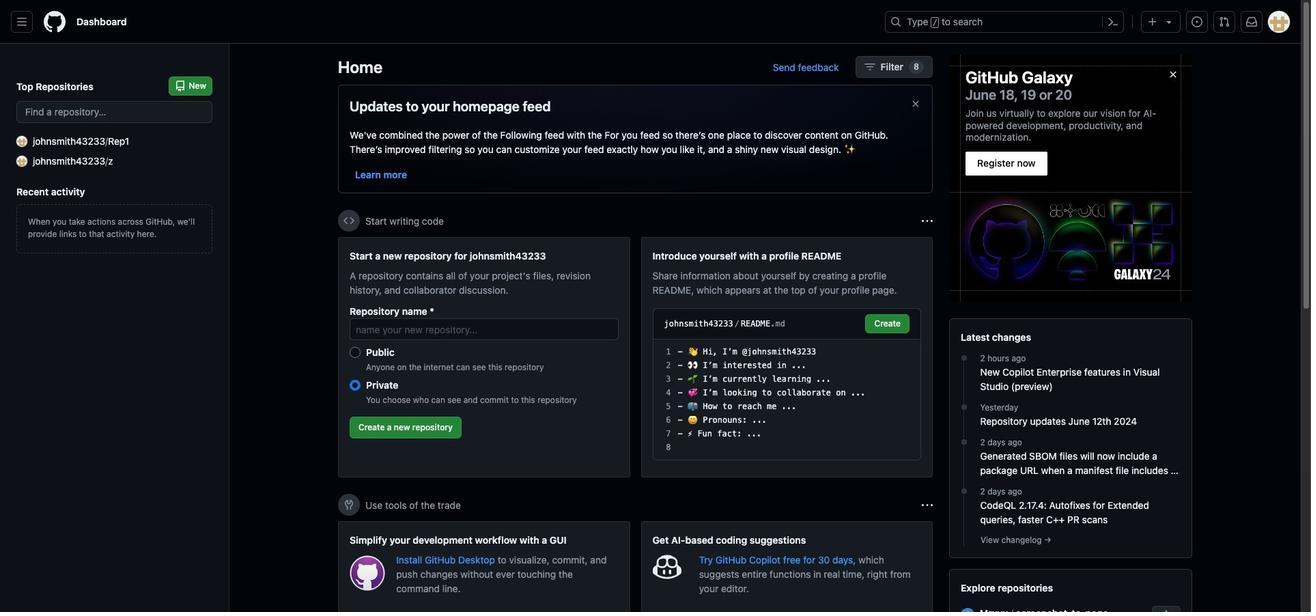 Task type: describe. For each thing, give the bounding box(es) containing it.
close image
[[1168, 69, 1179, 80]]

get ai-based coding suggestions element
[[641, 521, 933, 612]]

1 dot fill image from the top
[[959, 437, 970, 448]]

explore repositories navigation
[[949, 569, 1193, 612]]

issue opened image
[[1192, 16, 1203, 27]]

why am i seeing this? image for get ai-based coding suggestions element
[[922, 500, 933, 511]]

2 dot fill image from the top
[[959, 486, 970, 497]]

start a new repository element
[[338, 237, 630, 477]]

simplify your development workflow with a gui element
[[338, 521, 630, 612]]

why am i seeing this? image for introduce yourself with a profile readme element
[[922, 216, 933, 226]]

filter image
[[864, 61, 875, 72]]

inbox image
[[1247, 16, 1258, 27]]

triangle down image
[[1164, 16, 1175, 27]]



Task type: vqa. For each thing, say whether or not it's contained in the screenshot.
inbox icon
yes



Task type: locate. For each thing, give the bounding box(es) containing it.
dot fill image
[[959, 353, 970, 364], [959, 402, 970, 413]]

z image
[[16, 155, 27, 166]]

2 dot fill image from the top
[[959, 402, 970, 413]]

2 why am i seeing this? image from the top
[[922, 500, 933, 511]]

Top Repositories search field
[[16, 101, 212, 123]]

1 why am i seeing this? image from the top
[[922, 216, 933, 226]]

git pull request image
[[1219, 16, 1230, 27]]

0 vertical spatial why am i seeing this? image
[[922, 216, 933, 226]]

tools image
[[344, 499, 355, 510]]

x image
[[911, 98, 921, 109]]

1 vertical spatial dot fill image
[[959, 486, 970, 497]]

command palette image
[[1108, 16, 1119, 27]]

introduce yourself with a profile readme element
[[641, 237, 933, 477]]

1 dot fill image from the top
[[959, 353, 970, 364]]

Find a repository… text field
[[16, 101, 212, 123]]

explore element
[[949, 55, 1193, 612]]

None radio
[[350, 347, 361, 358], [350, 380, 361, 391], [350, 347, 361, 358], [350, 380, 361, 391]]

0 vertical spatial dot fill image
[[959, 437, 970, 448]]

1 vertical spatial why am i seeing this? image
[[922, 500, 933, 511]]

why am i seeing this? image
[[922, 216, 933, 226], [922, 500, 933, 511]]

rep1 image
[[16, 136, 27, 147]]

0 vertical spatial dot fill image
[[959, 353, 970, 364]]

github desktop image
[[350, 555, 385, 591]]

homepage image
[[44, 11, 66, 33]]

code image
[[344, 215, 355, 226]]

name your new repository... text field
[[350, 318, 619, 340]]

dot fill image
[[959, 437, 970, 448], [959, 486, 970, 497]]

star this repository image
[[1161, 610, 1172, 612]]

None submit
[[866, 314, 910, 333]]

none submit inside introduce yourself with a profile readme element
[[866, 314, 910, 333]]

1 vertical spatial dot fill image
[[959, 402, 970, 413]]



